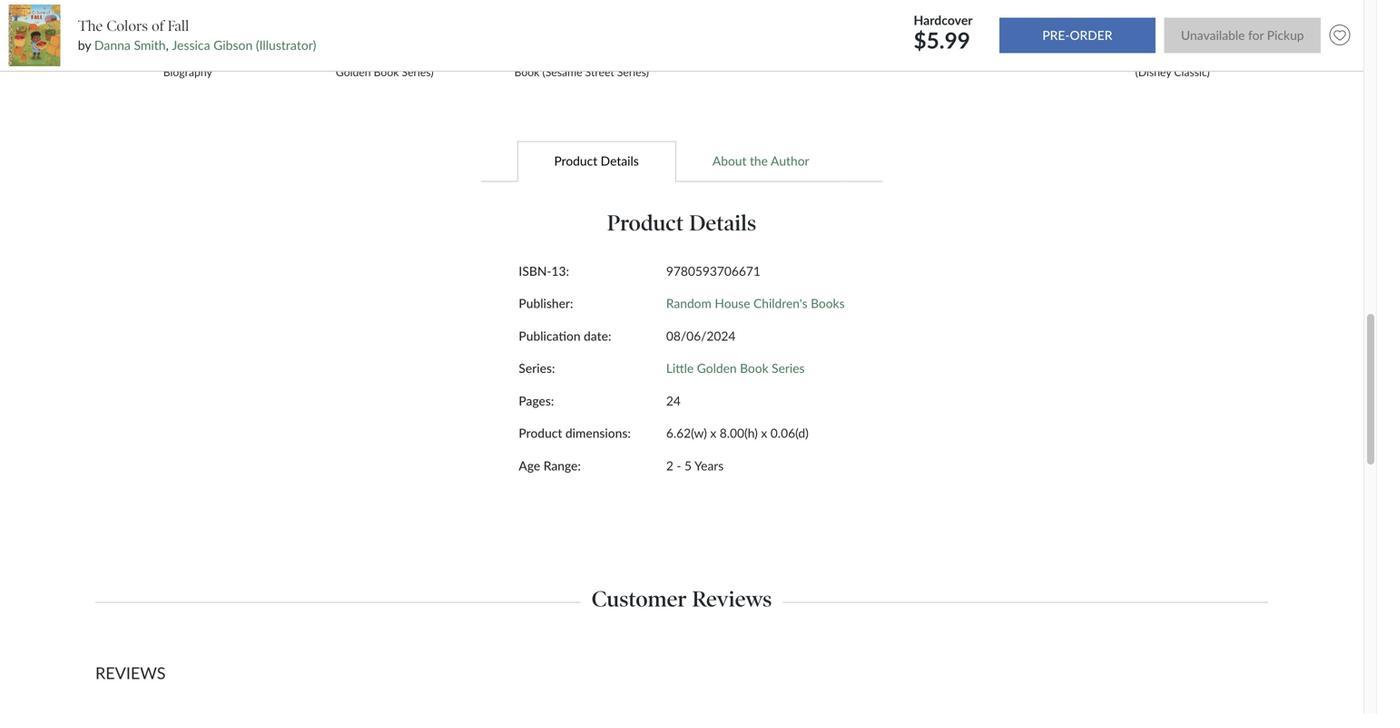 Task type: locate. For each thing, give the bounding box(es) containing it.
book inside product details tab panel
[[740, 361, 769, 376]]

9780593706671
[[667, 264, 761, 279]]

0 horizontal spatial of
[[152, 17, 164, 35]]

at
[[572, 52, 582, 65]]

1 series) from the left
[[402, 65, 434, 79]]

0 horizontal spatial series)
[[402, 65, 434, 79]]

the inside the monster at the end of this book (sesame street series)
[[507, 52, 525, 65]]

0 horizontal spatial the
[[353, 52, 369, 65]]

publisher:
[[519, 296, 574, 311]]

details
[[601, 154, 639, 169], [690, 210, 757, 237]]

the monster at the end of this book (sesame street series)
[[507, 52, 657, 79]]

0 vertical spatial product
[[555, 154, 598, 169]]

random house children's books
[[667, 296, 845, 311]]

the for monster
[[507, 52, 525, 65]]

0 vertical spatial reviews
[[692, 586, 772, 613]]

1 horizontal spatial x
[[762, 426, 768, 441]]

5
[[685, 459, 692, 473]]

1 vertical spatial of
[[625, 52, 634, 65]]

the nightmare before christmas (disney classic) image
[[1101, 0, 1264, 43]]

1 horizontal spatial details
[[690, 210, 757, 237]]

the nightmare before christmas (disney classic)
[[1094, 52, 1253, 79]]

series) inside "frosty the snowman (little golden book series)"
[[402, 65, 434, 79]]

the left the poky
[[923, 52, 942, 65]]

1 horizontal spatial series)
[[618, 65, 649, 79]]

of right end
[[625, 52, 634, 65]]

the for nightmare
[[1094, 52, 1112, 65]]

tab list
[[71, 140, 1294, 182]]

little up biography
[[179, 52, 203, 65]]

24
[[667, 394, 681, 409]]

2 horizontal spatial little
[[971, 52, 996, 65]]

the for colors
[[78, 17, 103, 35]]

of
[[152, 17, 164, 35], [625, 52, 634, 65]]

6.62(w)
[[667, 426, 707, 441]]

taylor swift: a little golden book biography link
[[105, 52, 271, 79]]

2 series) from the left
[[618, 65, 649, 79]]

little right the poky
[[971, 52, 996, 65]]

a
[[169, 52, 176, 65]]

golden for biography
[[206, 52, 241, 65]]

the inside the monster at the end of this book (sesame street series)
[[584, 52, 600, 65]]

1 vertical spatial details
[[690, 210, 757, 237]]

1 horizontal spatial reviews
[[692, 586, 772, 613]]

2 horizontal spatial the
[[750, 154, 768, 169]]

series) down this
[[618, 65, 649, 79]]

the right at
[[584, 52, 600, 65]]

1 vertical spatial product details
[[608, 210, 757, 237]]

series)
[[402, 65, 434, 79], [618, 65, 649, 79]]

1 horizontal spatial little
[[667, 361, 694, 376]]

1 vertical spatial golden
[[336, 65, 371, 79]]

series
[[772, 361, 805, 376]]

book inside taylor swift: a little golden book biography
[[244, 52, 269, 65]]

the
[[353, 52, 369, 65], [584, 52, 600, 65], [750, 154, 768, 169]]

0 horizontal spatial golden
[[206, 52, 241, 65]]

tab list containing product details
[[71, 140, 1294, 182]]

taylor swift: a little golden book biography element
[[93, 0, 290, 114]]

0 horizontal spatial x
[[711, 426, 717, 441]]

book inside "frosty the snowman (little golden book series)"
[[374, 65, 399, 79]]

age
[[519, 459, 541, 473]]

the nightmare before christmas (disney classic) link
[[1090, 52, 1257, 79]]

2 horizontal spatial golden
[[697, 361, 737, 376]]

product down pages:
[[519, 426, 563, 441]]

golden inside "frosty the snowman (little golden book series)"
[[336, 65, 371, 79]]

little inside product details tab panel
[[667, 361, 694, 376]]

0 vertical spatial product details
[[555, 154, 639, 169]]

0 horizontal spatial little
[[179, 52, 203, 65]]

age range:
[[519, 459, 581, 473]]

frosty
[[320, 52, 350, 65]]

jessica
[[172, 37, 210, 53]]

-
[[677, 459, 682, 473]]

gibson
[[214, 37, 253, 53]]

the poky little puppy link
[[893, 52, 1059, 65]]

danna
[[94, 37, 131, 53]]

product details link
[[518, 140, 676, 182]]

0 vertical spatial golden
[[206, 52, 241, 65]]

the poky little puppy element
[[881, 0, 1078, 114]]

book
[[244, 52, 269, 65], [374, 65, 399, 79], [515, 65, 540, 79], [740, 361, 769, 376]]

0 vertical spatial details
[[601, 154, 639, 169]]

taylor swift: a little golden book biography image
[[115, 0, 279, 43]]

the left monster
[[507, 52, 525, 65]]

the up by
[[78, 17, 103, 35]]

about the author
[[713, 154, 810, 169]]

hardcover
[[914, 12, 973, 28]]

the right frosty at the left top of page
[[353, 52, 369, 65]]

the right about
[[750, 154, 768, 169]]

jessica gibson (illustrator) link
[[172, 37, 316, 53]]

x left 8.00(h)
[[711, 426, 717, 441]]

None submit
[[1000, 18, 1156, 53], [1165, 18, 1322, 53], [1000, 18, 1156, 53], [1165, 18, 1322, 53]]

little golden book series
[[667, 361, 805, 376]]

0 horizontal spatial reviews
[[95, 663, 166, 683]]

08/06/2024
[[667, 329, 736, 344]]

publication
[[519, 329, 581, 344]]

of left fall
[[152, 17, 164, 35]]

little up the 24
[[667, 361, 694, 376]]

christmas
[[1204, 52, 1253, 65]]

2 vertical spatial golden
[[697, 361, 737, 376]]

end
[[603, 52, 622, 65]]

2
[[667, 459, 674, 473]]

series) down (little
[[402, 65, 434, 79]]

the for poky
[[923, 52, 942, 65]]

6.62(w) x 8.00(h) x 0.06(d)
[[667, 426, 809, 441]]

product details up 9780593706671
[[608, 210, 757, 237]]

x left 0.06(d) in the bottom of the page
[[762, 426, 768, 441]]

product down product details link
[[608, 210, 684, 237]]

1 horizontal spatial the
[[584, 52, 600, 65]]

this
[[637, 52, 657, 65]]

random house children's books link
[[667, 296, 845, 311]]

the left nightmare
[[1094, 52, 1112, 65]]

1 vertical spatial product
[[608, 210, 684, 237]]

0 horizontal spatial details
[[601, 154, 639, 169]]

the for about
[[750, 154, 768, 169]]

golden
[[206, 52, 241, 65], [336, 65, 371, 79], [697, 361, 737, 376]]

little
[[179, 52, 203, 65], [971, 52, 996, 65], [667, 361, 694, 376]]

fall
[[168, 17, 189, 35]]

the
[[78, 17, 103, 35], [507, 52, 525, 65], [923, 52, 942, 65], [1094, 52, 1112, 65]]

the inside "frosty the snowman (little golden book series)"
[[353, 52, 369, 65]]

2 vertical spatial product
[[519, 426, 563, 441]]

product down (sesame at the top left
[[555, 154, 598, 169]]

2 - 5 years
[[667, 459, 724, 473]]

0 vertical spatial of
[[152, 17, 164, 35]]

the inside the colors of fall by danna smith , jessica gibson (illustrator)
[[78, 17, 103, 35]]

book inside the monster at the end of this book (sesame street series)
[[515, 65, 540, 79]]

product details down street
[[555, 154, 639, 169]]

1 horizontal spatial of
[[625, 52, 634, 65]]

,
[[166, 37, 169, 53]]

product
[[555, 154, 598, 169], [608, 210, 684, 237], [519, 426, 563, 441]]

golden inside taylor swift: a little golden book biography
[[206, 52, 241, 65]]

1 vertical spatial reviews
[[95, 663, 166, 683]]

1 horizontal spatial golden
[[336, 65, 371, 79]]

the inside the nightmare before christmas (disney classic)
[[1094, 52, 1112, 65]]

the colors of fall image
[[9, 4, 60, 66]]

x
[[711, 426, 717, 441], [762, 426, 768, 441]]

random
[[667, 296, 712, 311]]

the monster at the end of this book (sesame street series) element
[[487, 0, 684, 114]]

reviews
[[692, 586, 772, 613], [95, 663, 166, 683]]

product details tab panel
[[365, 182, 999, 518]]

product details
[[555, 154, 639, 169], [608, 210, 757, 237]]



Task type: vqa. For each thing, say whether or not it's contained in the screenshot.
the Years
yes



Task type: describe. For each thing, give the bounding box(es) containing it.
about
[[713, 154, 747, 169]]

golden for series)
[[336, 65, 371, 79]]

smith
[[134, 37, 166, 53]]

the for frosty
[[353, 52, 369, 65]]

publication date:
[[519, 329, 612, 344]]

children's
[[754, 296, 808, 311]]

isbn-13:
[[519, 264, 570, 279]]

monster
[[528, 52, 569, 65]]

frosty the snowman (little golden book series) link
[[302, 52, 468, 79]]

range:
[[544, 459, 581, 473]]

swift:
[[139, 52, 166, 65]]

before
[[1169, 52, 1202, 65]]

biography
[[163, 65, 212, 79]]

product details inside tab panel
[[608, 210, 757, 237]]

series) inside the monster at the end of this book (sesame street series)
[[618, 65, 649, 79]]

frosty the snowman (little golden book series)
[[320, 52, 450, 79]]

danna smith link
[[94, 37, 166, 53]]

customer
[[592, 586, 687, 613]]

(illustrator)
[[256, 37, 316, 53]]

hardcover $5.99
[[914, 12, 976, 53]]

classic)
[[1175, 65, 1211, 79]]

taylor
[[107, 52, 136, 65]]

nightmare
[[1115, 52, 1166, 65]]

isbn-
[[519, 264, 552, 279]]

the poky little puppy image
[[904, 0, 1067, 43]]

rudolph the red-nosed reindeer element
[[684, 0, 881, 114]]

details inside tab panel
[[690, 210, 757, 237]]

poky
[[945, 52, 968, 65]]

colors
[[107, 17, 148, 35]]

(sesame
[[543, 65, 583, 79]]

(little
[[422, 52, 450, 65]]

(disney
[[1136, 65, 1172, 79]]

little inside taylor swift: a little golden book biography
[[179, 52, 203, 65]]

product dimensions:
[[519, 426, 631, 441]]

author
[[771, 154, 810, 169]]

frosty the snowman (little golden book series) element
[[290, 0, 487, 114]]

date:
[[584, 329, 612, 344]]

0.06(d)
[[771, 426, 809, 441]]

1 x from the left
[[711, 426, 717, 441]]

the monster at the end of this book (sesame street series) link
[[499, 52, 665, 79]]

snowman
[[372, 52, 420, 65]]

the colors of fall by danna smith , jessica gibson (illustrator)
[[78, 17, 316, 53]]

house
[[715, 296, 751, 311]]

about the author link
[[676, 140, 847, 182]]

puppy
[[998, 52, 1029, 65]]

taylor swift: a little golden book biography
[[107, 52, 269, 79]]

dimensions:
[[566, 426, 631, 441]]

years
[[695, 459, 724, 473]]

add to wishlist image
[[1326, 21, 1356, 50]]

pages:
[[519, 394, 554, 409]]

product inside tab list
[[555, 154, 598, 169]]

the nightmare before christmas (disney classic) element
[[1078, 0, 1275, 114]]

street
[[586, 65, 615, 79]]

golden inside product details tab panel
[[697, 361, 737, 376]]

$5.99
[[914, 27, 971, 53]]

series:
[[519, 361, 555, 376]]

13:
[[552, 264, 570, 279]]

of inside the monster at the end of this book (sesame street series)
[[625, 52, 634, 65]]

by
[[78, 37, 91, 53]]

2 x from the left
[[762, 426, 768, 441]]

8.00(h)
[[720, 426, 758, 441]]

little golden book series link
[[667, 361, 805, 376]]

books
[[811, 296, 845, 311]]

customer reviews
[[592, 586, 772, 613]]

frosty the snowman (little golden book series) image
[[312, 0, 476, 43]]

the poky little puppy
[[923, 52, 1029, 65]]

of inside the colors of fall by danna smith , jessica gibson (illustrator)
[[152, 17, 164, 35]]



